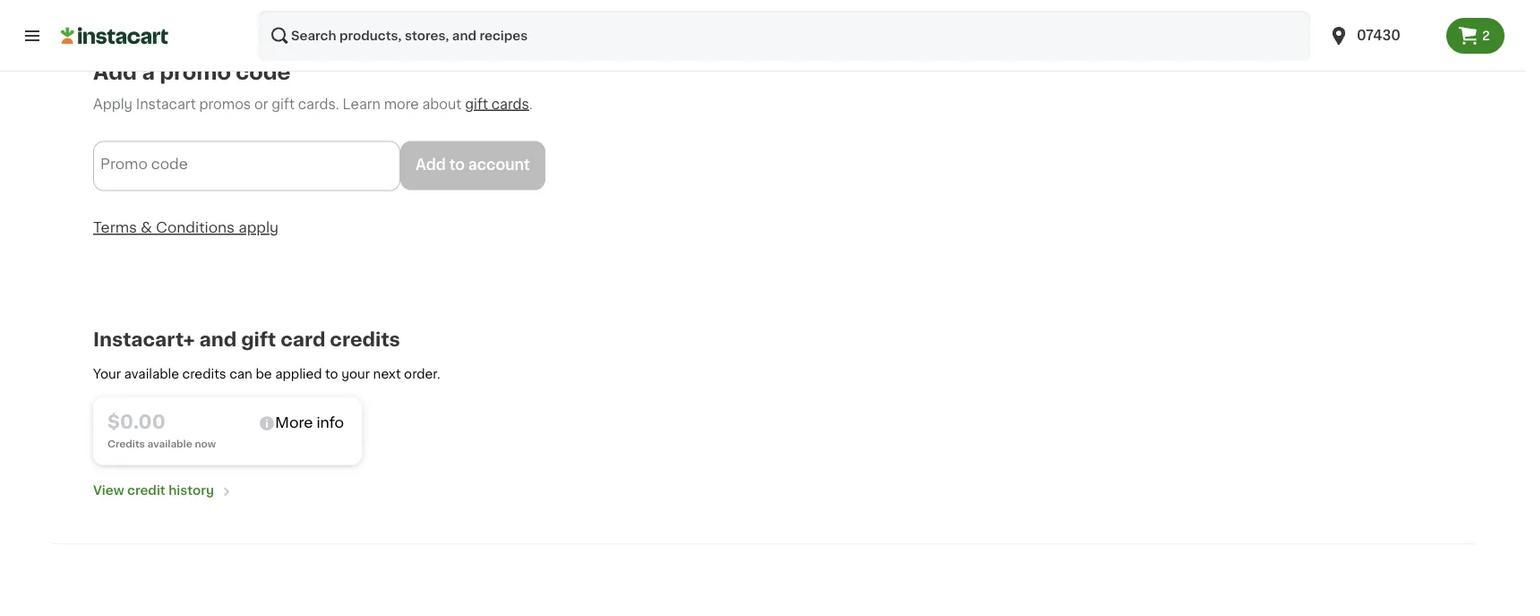 Task type: locate. For each thing, give the bounding box(es) containing it.
1 vertical spatial credits
[[182, 368, 226, 381]]

to
[[450, 159, 465, 173], [325, 368, 338, 381]]

instacart logo image
[[61, 25, 168, 47]]

promos
[[199, 98, 251, 111]]

credits
[[330, 331, 400, 350], [182, 368, 226, 381]]

add to account
[[416, 159, 530, 173]]

2 button
[[1447, 18, 1505, 54]]

gift left 'cards'
[[465, 98, 488, 111]]

conditions
[[156, 221, 235, 235]]

instacart+
[[93, 331, 195, 350]]

code
[[236, 62, 291, 83], [151, 157, 188, 172]]

0 horizontal spatial add
[[93, 62, 137, 83]]

0 vertical spatial credits
[[330, 331, 400, 350]]

terms & conditions apply
[[93, 221, 279, 235]]

available down instacart+ on the bottom left
[[124, 368, 179, 381]]

about
[[422, 98, 462, 111]]

0 vertical spatial available
[[124, 368, 179, 381]]

1 horizontal spatial to
[[450, 159, 465, 173]]

or
[[255, 98, 268, 111]]

applied
[[275, 368, 322, 381]]

apply
[[93, 98, 133, 111]]

terms
[[93, 221, 137, 235]]

terms & conditions apply link
[[93, 221, 279, 235]]

1 vertical spatial add
[[416, 159, 446, 173]]

1 vertical spatial to
[[325, 368, 338, 381]]

add down about
[[416, 159, 446, 173]]

1 horizontal spatial add
[[416, 159, 446, 173]]

add up the apply
[[93, 62, 137, 83]]

to left account
[[450, 159, 465, 173]]

0 horizontal spatial credits
[[182, 368, 226, 381]]

0 vertical spatial add
[[93, 62, 137, 83]]

0 vertical spatial to
[[450, 159, 465, 173]]

07430 button
[[1318, 11, 1447, 61]]

gift
[[272, 98, 295, 111], [465, 98, 488, 111], [241, 331, 276, 350]]

available left now
[[147, 440, 192, 449]]

add inside "button"
[[416, 159, 446, 173]]

order.
[[404, 368, 440, 381]]

code right promo
[[151, 157, 188, 172]]

learn
[[343, 98, 381, 111]]

gift up be
[[241, 331, 276, 350]]

credits left can
[[182, 368, 226, 381]]

credits up your
[[330, 331, 400, 350]]

1 horizontal spatial credits
[[330, 331, 400, 350]]

None search field
[[258, 11, 1311, 61]]

cards.
[[298, 98, 339, 111]]

add for add to account
[[416, 159, 446, 173]]

1 vertical spatial code
[[151, 157, 188, 172]]

to left your
[[325, 368, 338, 381]]

promo code
[[100, 157, 188, 172]]

code up or
[[236, 62, 291, 83]]

add
[[93, 62, 137, 83], [416, 159, 446, 173]]

can
[[229, 368, 253, 381]]

2
[[1483, 30, 1491, 42]]

apply
[[238, 221, 279, 235]]

.
[[529, 98, 533, 111]]

Promo code text field
[[93, 141, 401, 192]]

promo
[[160, 62, 231, 83]]

available
[[124, 368, 179, 381], [147, 440, 192, 449]]

1 horizontal spatial code
[[236, 62, 291, 83]]

a
[[142, 62, 155, 83]]

1 vertical spatial available
[[147, 440, 192, 449]]



Task type: vqa. For each thing, say whether or not it's contained in the screenshot.
INFO in the bottom of the page
yes



Task type: describe. For each thing, give the bounding box(es) containing it.
07430
[[1357, 29, 1401, 42]]

available inside $0.00 credits available now
[[147, 440, 192, 449]]

07430 button
[[1329, 11, 1436, 61]]

credit
[[127, 485, 166, 497]]

Search field
[[258, 11, 1311, 61]]

credits
[[108, 440, 145, 449]]

view credit history link
[[93, 480, 236, 502]]

add to account button
[[401, 141, 545, 191]]

now
[[195, 440, 216, 449]]

more info button
[[258, 416, 344, 433]]

more
[[275, 417, 313, 431]]

history
[[169, 485, 214, 497]]

your
[[342, 368, 370, 381]]

info
[[317, 417, 344, 431]]

next
[[373, 368, 401, 381]]

promo
[[100, 157, 148, 172]]

add for add a promo code
[[93, 62, 137, 83]]

be
[[256, 368, 272, 381]]

&
[[141, 221, 152, 235]]

gift right or
[[272, 98, 295, 111]]

instacart
[[136, 98, 196, 111]]

0 horizontal spatial code
[[151, 157, 188, 172]]

card
[[281, 331, 326, 350]]

cards
[[492, 98, 529, 111]]

add a promo code
[[93, 62, 291, 83]]

your
[[93, 368, 121, 381]]

$0.00 credits available now
[[108, 414, 216, 449]]

more
[[384, 98, 419, 111]]

and
[[199, 331, 237, 350]]

to inside the 'add to account' "button"
[[450, 159, 465, 173]]

view
[[93, 485, 124, 497]]

0 vertical spatial code
[[236, 62, 291, 83]]

account
[[468, 159, 530, 173]]

gift cards link
[[465, 98, 529, 111]]

apply instacart promos or gift cards. learn more about gift cards .
[[93, 98, 533, 111]]

0 horizontal spatial to
[[325, 368, 338, 381]]

instacart+ and gift card credits
[[93, 331, 400, 350]]

view credit history
[[93, 485, 214, 497]]

your available credits can be applied to your next order.
[[93, 368, 440, 381]]

$0.00
[[108, 414, 166, 432]]

more info
[[275, 417, 344, 431]]



